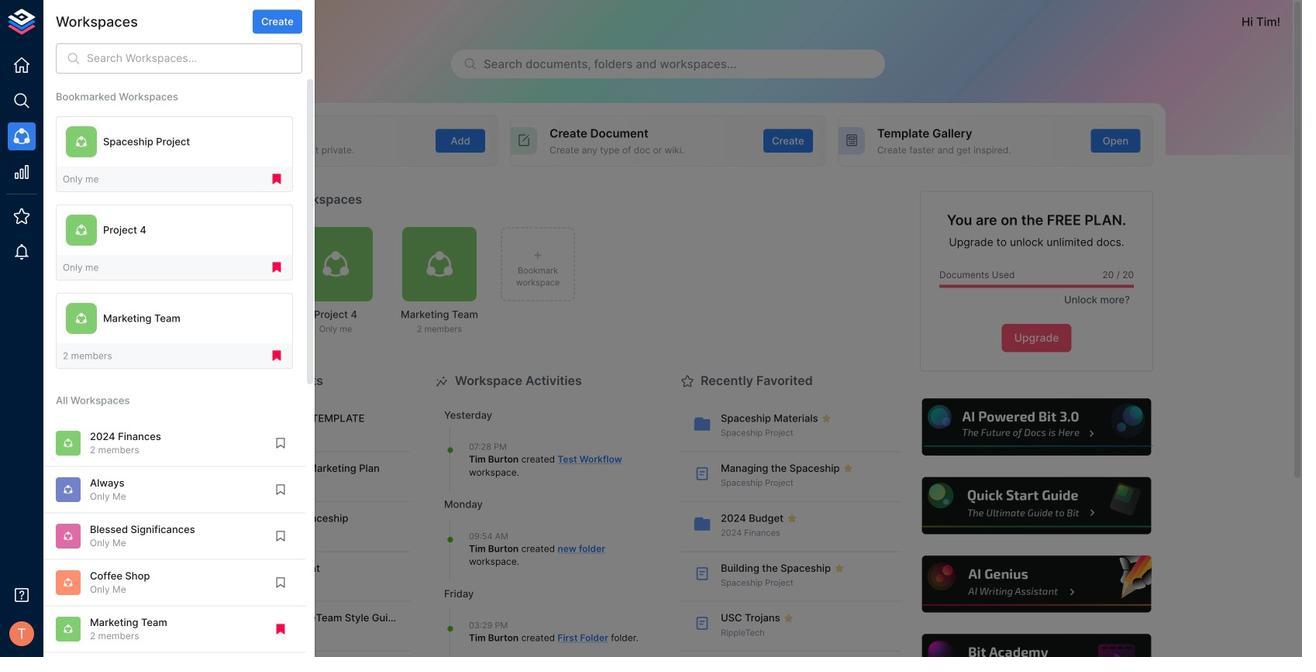Task type: vqa. For each thing, say whether or not it's contained in the screenshot.
third Updated
no



Task type: describe. For each thing, give the bounding box(es) containing it.
2 bookmark image from the top
[[274, 530, 288, 544]]

0 vertical spatial remove bookmark image
[[270, 349, 284, 363]]

1 remove bookmark image from the top
[[270, 172, 284, 186]]

1 vertical spatial remove bookmark image
[[274, 623, 288, 637]]

2 bookmark image from the top
[[274, 576, 288, 590]]

2 remove bookmark image from the top
[[270, 261, 284, 275]]

Search Workspaces... text field
[[87, 43, 302, 74]]



Task type: locate. For each thing, give the bounding box(es) containing it.
help image
[[921, 397, 1154, 458], [921, 475, 1154, 537], [921, 554, 1154, 616], [921, 633, 1154, 658]]

2 help image from the top
[[921, 475, 1154, 537]]

3 help image from the top
[[921, 554, 1154, 616]]

1 vertical spatial remove bookmark image
[[270, 261, 284, 275]]

1 help image from the top
[[921, 397, 1154, 458]]

1 bookmark image from the top
[[274, 437, 288, 450]]

0 vertical spatial remove bookmark image
[[270, 172, 284, 186]]

4 help image from the top
[[921, 633, 1154, 658]]

remove bookmark image
[[270, 172, 284, 186], [270, 261, 284, 275]]

bookmark image
[[274, 437, 288, 450], [274, 576, 288, 590]]

0 vertical spatial bookmark image
[[274, 437, 288, 450]]

0 vertical spatial bookmark image
[[274, 483, 288, 497]]

1 bookmark image from the top
[[274, 483, 288, 497]]

remove bookmark image
[[270, 349, 284, 363], [274, 623, 288, 637]]

1 vertical spatial bookmark image
[[274, 576, 288, 590]]

bookmark image
[[274, 483, 288, 497], [274, 530, 288, 544]]

1 vertical spatial bookmark image
[[274, 530, 288, 544]]



